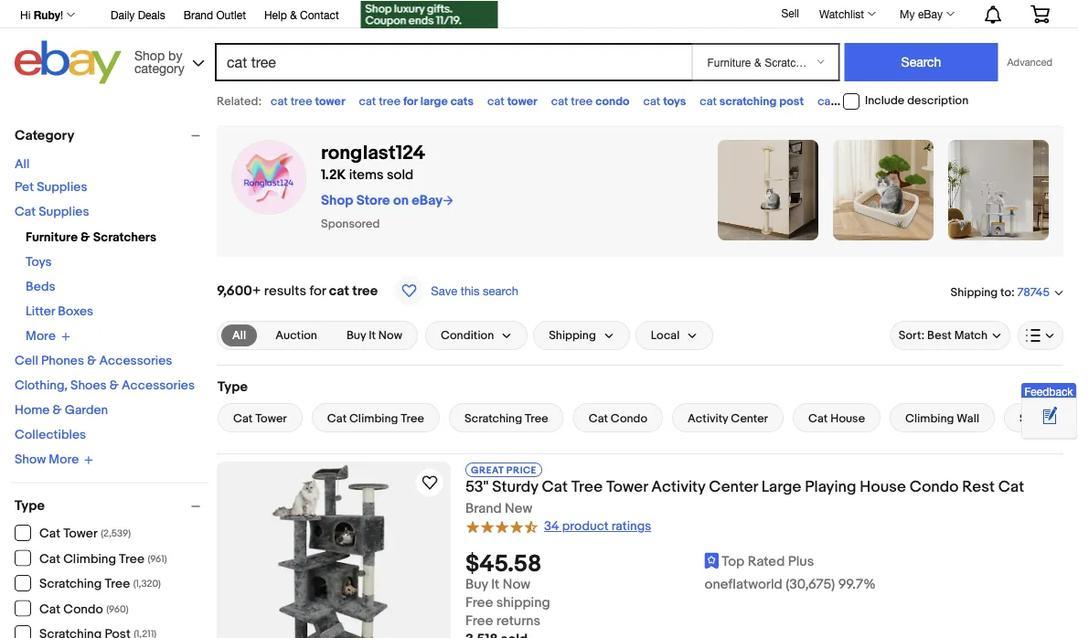Task type: vqa. For each thing, say whether or not it's contained in the screenshot.
topmost the More
yes



Task type: locate. For each thing, give the bounding box(es) containing it.
1 horizontal spatial climbing
[[349, 411, 398, 426]]

None submit
[[844, 43, 998, 81]]

oneflatworld
[[705, 577, 783, 593]]

0 vertical spatial supplies
[[37, 180, 87, 195]]

2 horizontal spatial scratching
[[1020, 411, 1077, 426]]

watchlist
[[819, 7, 864, 20]]

daily deals link
[[111, 5, 165, 26]]

buy it now right auction link
[[346, 329, 402, 343]]

home
[[15, 403, 50, 418]]

tower
[[255, 411, 287, 426], [606, 477, 648, 497], [63, 526, 98, 542]]

house right playing
[[860, 477, 906, 497]]

1 vertical spatial buy
[[465, 577, 488, 593]]

cat inside "link"
[[589, 411, 608, 426]]

2 ronglast124 image from the left
[[718, 140, 818, 240]]

condo inside "link"
[[611, 411, 647, 426]]

shop
[[134, 48, 165, 63], [321, 192, 353, 208]]

now
[[378, 329, 402, 343], [503, 577, 531, 593]]

ebay right my
[[918, 7, 943, 20]]

tower for cat tower (2,539)
[[63, 526, 98, 542]]

items
[[349, 166, 384, 183]]

cat climbing tree
[[327, 411, 424, 426]]

1 horizontal spatial ebay
[[918, 7, 943, 20]]

scratchers
[[93, 230, 156, 246]]

0 vertical spatial ebay
[[918, 7, 943, 20]]

1 horizontal spatial all link
[[221, 325, 257, 347]]

climbing
[[349, 411, 398, 426], [905, 411, 954, 426], [63, 551, 116, 567]]

it right auction link
[[369, 329, 376, 343]]

type down show
[[15, 498, 45, 514]]

furniture & scratchers toys beds litter boxes
[[26, 230, 156, 320]]

cat for cat tower
[[233, 411, 253, 426]]

cell phones & accessories link
[[15, 353, 172, 369]]

cat right rest
[[998, 477, 1024, 497]]

1 vertical spatial condo
[[910, 477, 959, 497]]

1 ronglast124 image from the left
[[231, 140, 306, 215]]

tower down auction
[[255, 411, 287, 426]]

outlet
[[216, 8, 246, 21]]

cell phones & accessories clothing, shoes & accessories home & garden collectibles
[[15, 353, 195, 443]]

accessories up clothing, shoes & accessories link
[[99, 353, 172, 369]]

sort:
[[899, 329, 925, 343]]

$45.58 main content
[[217, 118, 1078, 638]]

tower up ratings
[[606, 477, 648, 497]]

supplies for pet supplies
[[37, 180, 87, 195]]

free left returns
[[465, 613, 493, 630]]

collectibles
[[15, 427, 86, 443]]

0 horizontal spatial shop
[[134, 48, 165, 63]]

1 vertical spatial supplies
[[39, 204, 89, 220]]

1 horizontal spatial type
[[218, 379, 248, 395]]

1 horizontal spatial buy
[[465, 577, 488, 593]]

cat for cat supplies
[[15, 204, 36, 220]]

climbing down "buy it now" link
[[349, 411, 398, 426]]

toys
[[26, 255, 52, 270]]

1 horizontal spatial shipping
[[951, 285, 998, 299]]

1 vertical spatial shop
[[321, 192, 353, 208]]

house up playing
[[830, 411, 865, 426]]

sort: best match
[[899, 329, 988, 343]]

cat for cat climbing tree
[[327, 411, 347, 426]]

cat condo (960)
[[39, 602, 128, 617]]

1 vertical spatial all
[[232, 328, 246, 342]]

search
[[483, 283, 518, 298]]

0 vertical spatial tower
[[255, 411, 287, 426]]

price
[[506, 465, 537, 476]]

ronglast124 image
[[231, 140, 306, 215], [718, 140, 818, 240], [833, 140, 934, 240], [948, 140, 1049, 240]]

0 vertical spatial all link
[[15, 157, 30, 172]]

more down collectibles link
[[49, 452, 79, 468]]

1 horizontal spatial all
[[232, 328, 246, 342]]

center inside great price 53" sturdy cat tree tower activity center large playing house condo rest cat brand new
[[709, 477, 758, 497]]

& right help
[[290, 8, 297, 21]]

0 horizontal spatial condo
[[63, 602, 103, 617]]

0 horizontal spatial climbing
[[63, 551, 116, 567]]

free
[[465, 595, 493, 611], [465, 613, 493, 630]]

cat down shipping dropdown button
[[589, 411, 608, 426]]

1 horizontal spatial tower
[[255, 411, 287, 426]]

include description
[[865, 94, 969, 108]]

for left large
[[403, 94, 418, 108]]

now left condition
[[378, 329, 402, 343]]

phones
[[41, 353, 84, 369]]

34
[[544, 519, 559, 535]]

cat down 'cat tower (2,539)'
[[39, 551, 60, 567]]

1 horizontal spatial shop
[[321, 192, 353, 208]]

beds link
[[26, 279, 55, 295]]

0 vertical spatial for
[[403, 94, 418, 108]]

(1,320)
[[133, 578, 161, 590]]

climbing left wall
[[905, 411, 954, 426]]

0 vertical spatial type
[[218, 379, 248, 395]]

cat right related:
[[271, 94, 288, 108]]

shop by category
[[134, 48, 184, 75]]

+
[[252, 283, 261, 299]]

1 vertical spatial house
[[860, 477, 906, 497]]

by
[[168, 48, 182, 63]]

0 vertical spatial free
[[465, 595, 493, 611]]

cat condo
[[818, 94, 872, 108]]

cat right post
[[818, 94, 835, 108]]

tree for tower
[[290, 94, 312, 108]]

for right results
[[309, 283, 326, 299]]

tree right related:
[[290, 94, 312, 108]]

$45.58
[[465, 551, 542, 579]]

tree left large
[[379, 94, 401, 108]]

cat climbing tree (961)
[[39, 551, 167, 567]]

0 vertical spatial all
[[15, 157, 30, 172]]

tree up "buy it now" link
[[352, 283, 378, 299]]

0 horizontal spatial buy
[[346, 329, 366, 343]]

&
[[290, 8, 297, 21], [81, 230, 90, 246], [87, 353, 96, 369], [110, 378, 119, 394], [52, 403, 62, 418]]

0 horizontal spatial all link
[[15, 157, 30, 172]]

0 horizontal spatial tower
[[315, 94, 345, 108]]

cat right cat tower
[[327, 411, 347, 426]]

activity center link
[[672, 403, 784, 433]]

tree for condo
[[571, 94, 593, 108]]

shipping inside shipping to : 78745
[[951, 285, 998, 299]]

(30,675)
[[786, 577, 835, 593]]

activity up ratings
[[651, 477, 705, 497]]

brand inside great price 53" sturdy cat tree tower activity center large playing house condo rest cat brand new
[[465, 501, 502, 517]]

cat left toys
[[643, 94, 660, 108]]

scratching tree (1,320)
[[39, 577, 161, 592]]

for inside $45.58 main content
[[309, 283, 326, 299]]

0 horizontal spatial all
[[15, 157, 30, 172]]

1 vertical spatial all link
[[221, 325, 257, 347]]

sell link
[[773, 7, 807, 19]]

0 horizontal spatial for
[[309, 283, 326, 299]]

78745
[[1017, 286, 1050, 300]]

0 vertical spatial condo
[[611, 411, 647, 426]]

house inside great price 53" sturdy cat tree tower activity center large playing house condo rest cat brand new
[[860, 477, 906, 497]]

center up 53" sturdy cat tree tower activity center large playing house condo rest cat heading
[[731, 411, 768, 426]]

advanced link
[[998, 44, 1062, 80]]

0 vertical spatial brand
[[184, 8, 213, 21]]

0 vertical spatial house
[[830, 411, 865, 426]]

tower up cat climbing tree (961)
[[63, 526, 98, 542]]

scratching up great price dropdown button at the bottom
[[465, 411, 522, 426]]

1 vertical spatial for
[[309, 283, 326, 299]]

free left shipping
[[465, 595, 493, 611]]

cat right the cats
[[487, 94, 505, 108]]

tower up ronglast124 link
[[315, 94, 345, 108]]

furniture
[[26, 230, 78, 246]]

all up pet
[[15, 157, 30, 172]]

now up shipping
[[503, 577, 531, 593]]

listing options selector. list view selected. image
[[1026, 328, 1055, 343]]

cat supplies link
[[15, 204, 89, 220]]

& right home
[[52, 403, 62, 418]]

1 horizontal spatial condo
[[611, 411, 647, 426]]

cat link
[[885, 94, 953, 108]]

& right furniture
[[81, 230, 90, 246]]

cat right sturdy
[[542, 477, 568, 497]]

cat up cat climbing tree (961)
[[39, 526, 60, 542]]

2 horizontal spatial tower
[[606, 477, 648, 497]]

brand left "outlet"
[[184, 8, 213, 21]]

1 vertical spatial it
[[491, 577, 500, 593]]

ebay right on on the top of the page
[[412, 192, 443, 208]]

activity up 53" sturdy cat tree tower activity center large playing house condo rest cat heading
[[688, 411, 728, 426]]

34 product ratings
[[544, 519, 651, 535]]

more down litter
[[26, 329, 56, 344]]

all down 9,600
[[232, 328, 246, 342]]

& inside account navigation
[[290, 8, 297, 21]]

cat tree tower
[[271, 94, 345, 108]]

activity inside great price 53" sturdy cat tree tower activity center large playing house condo rest cat brand new
[[651, 477, 705, 497]]

cat up ronglast124
[[359, 94, 376, 108]]

0 horizontal spatial buy it now
[[346, 329, 402, 343]]

ratings
[[612, 519, 651, 535]]

post
[[779, 94, 804, 108]]

brand down 53"
[[465, 501, 502, 517]]

condo right post
[[837, 94, 872, 108]]

53"
[[465, 477, 489, 497]]

1 vertical spatial brand
[[465, 501, 502, 517]]

0 vertical spatial accessories
[[99, 353, 172, 369]]

2 vertical spatial condo
[[63, 602, 103, 617]]

shipping inside dropdown button
[[549, 329, 596, 343]]

all link up pet
[[15, 157, 30, 172]]

tree for for
[[379, 94, 401, 108]]

shop left by
[[134, 48, 165, 63]]

cat right results
[[329, 283, 349, 299]]

1 vertical spatial center
[[709, 477, 758, 497]]

0 vertical spatial shop
[[134, 48, 165, 63]]

53" sturdy cat tree tower activity center large playing house condo rest cat link
[[465, 477, 1063, 501]]

0 horizontal spatial type
[[15, 498, 45, 514]]

brand outlet link
[[184, 5, 246, 26]]

0 horizontal spatial now
[[378, 329, 402, 343]]

0 vertical spatial buy
[[346, 329, 366, 343]]

1 horizontal spatial it
[[491, 577, 500, 593]]

1 horizontal spatial brand
[[465, 501, 502, 517]]

scratching up cat condo (960)
[[39, 577, 102, 592]]

cat down pet
[[15, 204, 36, 220]]

1 vertical spatial tower
[[606, 477, 648, 497]]

cat down "scratching tree (1,320)" on the left
[[39, 602, 60, 617]]

hi ruby !
[[20, 8, 63, 21]]

shipping
[[496, 595, 550, 611]]

0 vertical spatial shipping
[[951, 285, 998, 299]]

0 horizontal spatial shipping
[[549, 329, 596, 343]]

cat tower
[[233, 411, 287, 426]]

0 horizontal spatial brand
[[184, 8, 213, 21]]

cat for cat condo (960)
[[39, 602, 60, 617]]

scratching
[[465, 411, 522, 426], [1020, 411, 1077, 426], [39, 577, 102, 592]]

1 horizontal spatial buy it now
[[465, 577, 531, 593]]

2 horizontal spatial condo
[[910, 477, 959, 497]]

climbing wall
[[905, 411, 979, 426]]

climbing down 'cat tower (2,539)'
[[63, 551, 116, 567]]

scratching for scratching tree
[[465, 411, 522, 426]]

0 horizontal spatial scratching
[[39, 577, 102, 592]]

cat for cat toys
[[643, 94, 660, 108]]

1 tower from the left
[[315, 94, 345, 108]]

climbing for cat climbing tree
[[349, 411, 398, 426]]

cat right toys
[[700, 94, 717, 108]]

tree
[[401, 411, 424, 426], [525, 411, 548, 426], [571, 477, 603, 497], [119, 551, 144, 567], [105, 577, 130, 592]]

all link down 9,600
[[221, 325, 257, 347]]

save this search button
[[389, 275, 524, 306]]

type up cat tower link in the left bottom of the page
[[218, 379, 248, 395]]

hi
[[20, 8, 30, 21]]

center left large on the bottom right of page
[[709, 477, 758, 497]]

supplies down pet supplies
[[39, 204, 89, 220]]

cat left description
[[885, 94, 905, 108]]

shop inside ronglast124 1.2k items sold shop store on ebay sponsored
[[321, 192, 353, 208]]

cat condo link
[[573, 403, 663, 433]]

condition button
[[425, 321, 528, 350]]

cat down all text box
[[233, 411, 253, 426]]

activity
[[688, 411, 728, 426], [651, 477, 705, 497]]

1 vertical spatial free
[[465, 613, 493, 630]]

1 horizontal spatial now
[[503, 577, 531, 593]]

supplies up cat supplies link
[[37, 180, 87, 195]]

tree right cat tower
[[571, 94, 593, 108]]

scratching down the feedback
[[1020, 411, 1077, 426]]

cat for cat tree condo
[[551, 94, 568, 108]]

0 vertical spatial now
[[378, 329, 402, 343]]

tree up product
[[571, 477, 603, 497]]

cat up playing
[[808, 411, 828, 426]]

it up shipping
[[491, 577, 500, 593]]

0 vertical spatial it
[[369, 329, 376, 343]]

accessories
[[99, 353, 172, 369], [122, 378, 195, 394]]

contact
[[300, 8, 339, 21]]

shop down the 1.2k
[[321, 192, 353, 208]]

1 horizontal spatial condo
[[837, 94, 872, 108]]

2 condo from the left
[[837, 94, 872, 108]]

1 vertical spatial shipping
[[549, 329, 596, 343]]

2 free from the top
[[465, 613, 493, 630]]

pet supplies
[[15, 180, 87, 195]]

buy it now up shipping
[[465, 577, 531, 593]]

cat right cat tower
[[551, 94, 568, 108]]

clothing,
[[15, 378, 68, 394]]

cat tower (2,539)
[[39, 526, 131, 542]]

1 horizontal spatial tower
[[507, 94, 537, 108]]

tower
[[315, 94, 345, 108], [507, 94, 537, 108]]

cat for cat scratching post
[[700, 94, 717, 108]]

99.7%
[[838, 577, 876, 593]]

0 horizontal spatial tower
[[63, 526, 98, 542]]

0 horizontal spatial condo
[[595, 94, 630, 108]]

scratching for scratching tree (1,320)
[[39, 577, 102, 592]]

1 vertical spatial ebay
[[412, 192, 443, 208]]

2 vertical spatial tower
[[63, 526, 98, 542]]

your shopping cart image
[[1030, 5, 1051, 23]]

1 vertical spatial activity
[[651, 477, 705, 497]]

2 tower from the left
[[507, 94, 537, 108]]

plus
[[788, 554, 814, 570]]

0 vertical spatial center
[[731, 411, 768, 426]]

large
[[420, 94, 448, 108]]

0 horizontal spatial ebay
[[412, 192, 443, 208]]

1 vertical spatial buy it now
[[465, 577, 531, 593]]

auction
[[275, 329, 317, 343]]

1 horizontal spatial scratching
[[465, 411, 522, 426]]

condo left cat toys
[[595, 94, 630, 108]]

tower down 'shop by category' banner
[[507, 94, 537, 108]]

accessories down cell phones & accessories link
[[122, 378, 195, 394]]



Task type: describe. For each thing, give the bounding box(es) containing it.
watch 53" sturdy cat tree tower activity center large playing house condo rest cat image
[[419, 472, 441, 494]]

help & contact
[[264, 8, 339, 21]]

tree inside $45.58 main content
[[352, 283, 378, 299]]

ronglast124
[[321, 141, 425, 165]]

product
[[562, 519, 609, 535]]

help & contact link
[[264, 5, 339, 26]]

clothing, shoes & accessories link
[[15, 378, 195, 394]]

tower inside great price 53" sturdy cat tree tower activity center large playing house condo rest cat brand new
[[606, 477, 648, 497]]

top
[[722, 554, 745, 570]]

scratching
[[720, 94, 777, 108]]

:
[[1011, 285, 1015, 299]]

1 horizontal spatial for
[[403, 94, 418, 108]]

toys
[[663, 94, 686, 108]]

0 vertical spatial buy it now
[[346, 329, 402, 343]]

& up shoes
[[87, 353, 96, 369]]

local
[[651, 329, 680, 343]]

ebay inside ronglast124 1.2k items sold shop store on ebay sponsored
[[412, 192, 443, 208]]

2 horizontal spatial climbing
[[905, 411, 954, 426]]

tower for cat tower
[[255, 411, 287, 426]]

save
[[431, 283, 457, 298]]

1.2k
[[321, 166, 346, 183]]

tree left (961)
[[119, 551, 144, 567]]

shop by category button
[[126, 41, 208, 80]]

get the coupon image
[[361, 1, 498, 28]]

brand inside account navigation
[[184, 8, 213, 21]]

top rated plus image
[[705, 553, 719, 569]]

cell
[[15, 353, 38, 369]]

shop inside shop by category
[[134, 48, 165, 63]]

Search for anything text field
[[218, 45, 688, 80]]

help
[[264, 8, 287, 21]]

more button
[[26, 329, 70, 344]]

cat tower link
[[218, 403, 303, 433]]

large
[[762, 477, 802, 497]]

my ebay link
[[890, 3, 963, 25]]

cat for cat tree tower
[[271, 94, 288, 108]]

shipping to : 78745
[[951, 285, 1050, 300]]

tree up (960)
[[105, 577, 130, 592]]

returns
[[496, 613, 541, 630]]

cat supplies
[[15, 204, 89, 220]]

toys link
[[26, 255, 52, 270]]

0 horizontal spatial it
[[369, 329, 376, 343]]

climbing for cat climbing tree (961)
[[63, 551, 116, 567]]

watchlist link
[[809, 3, 884, 25]]

shipping button
[[533, 321, 630, 350]]

cat for cat climbing tree (961)
[[39, 551, 60, 567]]

advanced
[[1007, 56, 1053, 68]]

tree up the price at the left bottom of page
[[525, 411, 548, 426]]

cat for cat tower
[[487, 94, 505, 108]]

0 vertical spatial activity
[[688, 411, 728, 426]]

& inside furniture & scratchers toys beds litter boxes
[[81, 230, 90, 246]]

related:
[[217, 94, 262, 108]]

1 vertical spatial more
[[49, 452, 79, 468]]

cat for cat house
[[808, 411, 828, 426]]

9,600 + results for cat tree
[[217, 283, 378, 299]]

scratching for scratching 
[[1020, 411, 1077, 426]]

cat climbing tree link
[[312, 403, 440, 433]]

All selected text field
[[232, 327, 246, 344]]

shipping for shipping to : 78745
[[951, 285, 998, 299]]

1 free from the top
[[465, 595, 493, 611]]

type inside $45.58 main content
[[218, 379, 248, 395]]

(2,539)
[[101, 528, 131, 540]]

buy it now link
[[336, 325, 413, 347]]

cat for cat condo
[[818, 94, 835, 108]]

& right shoes
[[110, 378, 119, 394]]

results
[[264, 283, 306, 299]]

deals
[[138, 8, 165, 21]]

sold
[[387, 166, 414, 183]]

wall
[[957, 411, 979, 426]]

1 vertical spatial now
[[503, 577, 531, 593]]

litter boxes link
[[26, 304, 93, 320]]

supplies for cat supplies
[[39, 204, 89, 220]]

great price button
[[465, 462, 542, 477]]

category
[[134, 60, 184, 75]]

1 vertical spatial type
[[15, 498, 45, 514]]

ebay inside account navigation
[[918, 7, 943, 20]]

shipping for shipping
[[549, 329, 596, 343]]

show more
[[15, 452, 79, 468]]

now inside "buy it now" link
[[378, 329, 402, 343]]

activity center
[[688, 411, 768, 426]]

auction link
[[264, 325, 328, 347]]

sell
[[781, 7, 799, 19]]

great
[[471, 465, 504, 476]]

this
[[461, 283, 480, 298]]

4 ronglast124 image from the left
[[948, 140, 1049, 240]]

3 ronglast124 image from the left
[[833, 140, 934, 240]]

!
[[60, 8, 63, 21]]

show more button
[[15, 452, 93, 468]]

1 condo from the left
[[595, 94, 630, 108]]

9,600
[[217, 283, 252, 299]]

condo inside great price 53" sturdy cat tree tower activity center large playing house condo rest cat brand new
[[910, 477, 959, 497]]

home & garden link
[[15, 403, 108, 418]]

boxes
[[58, 304, 93, 320]]

53" sturdy cat tree tower activity center large playing house condo rest cat image
[[217, 462, 451, 638]]

great price 53" sturdy cat tree tower activity center large playing house condo rest cat brand new
[[465, 465, 1024, 517]]

rated
[[748, 554, 785, 570]]

1 vertical spatial accessories
[[122, 378, 195, 394]]

cat for cat tower (2,539)
[[39, 526, 60, 542]]

local button
[[635, 321, 713, 350]]

cat for cat
[[885, 94, 905, 108]]

53" sturdy cat tree tower activity center large playing house condo rest cat heading
[[465, 477, 1024, 497]]

all inside all link
[[232, 328, 246, 342]]

34 product ratings link
[[465, 518, 651, 535]]

sort: best match button
[[890, 321, 1010, 350]]

show
[[15, 452, 46, 468]]

match
[[954, 329, 988, 343]]

to
[[1000, 285, 1011, 299]]

tree up watch 53" sturdy cat tree tower activity center large playing house condo rest cat image
[[401, 411, 424, 426]]

pet
[[15, 180, 34, 195]]

scratching tree link
[[449, 403, 564, 433]]

category
[[15, 127, 74, 144]]

playing
[[805, 477, 856, 497]]

store
[[356, 192, 390, 208]]

none submit inside 'shop by category' banner
[[844, 43, 998, 81]]

ronglast124 link
[[321, 141, 425, 165]]

save this search
[[431, 283, 518, 298]]

scratching tree
[[465, 411, 548, 426]]

(961)
[[148, 553, 167, 565]]

litter
[[26, 304, 55, 320]]

cat for cat tree for large cats
[[359, 94, 376, 108]]

cat house
[[808, 411, 865, 426]]

cat inside $45.58 main content
[[329, 283, 349, 299]]

shoes
[[70, 378, 107, 394]]

shop store on ebay link
[[321, 192, 454, 208]]

rest
[[962, 477, 995, 497]]

cats
[[450, 94, 474, 108]]

scratching link
[[1004, 403, 1078, 433]]

condo for cat condo (960)
[[63, 602, 103, 617]]

shop by category banner
[[10, 0, 1063, 89]]

ruby
[[34, 8, 60, 21]]

condo for cat condo
[[611, 411, 647, 426]]

beds
[[26, 279, 55, 295]]

cat for cat condo
[[589, 411, 608, 426]]

account navigation
[[10, 0, 1063, 31]]

tree inside great price 53" sturdy cat tree tower activity center large playing house condo rest cat brand new
[[571, 477, 603, 497]]

my
[[900, 7, 915, 20]]

description
[[907, 94, 969, 108]]

sponsored
[[321, 217, 380, 231]]

0 vertical spatial more
[[26, 329, 56, 344]]

cat tower
[[487, 94, 537, 108]]



